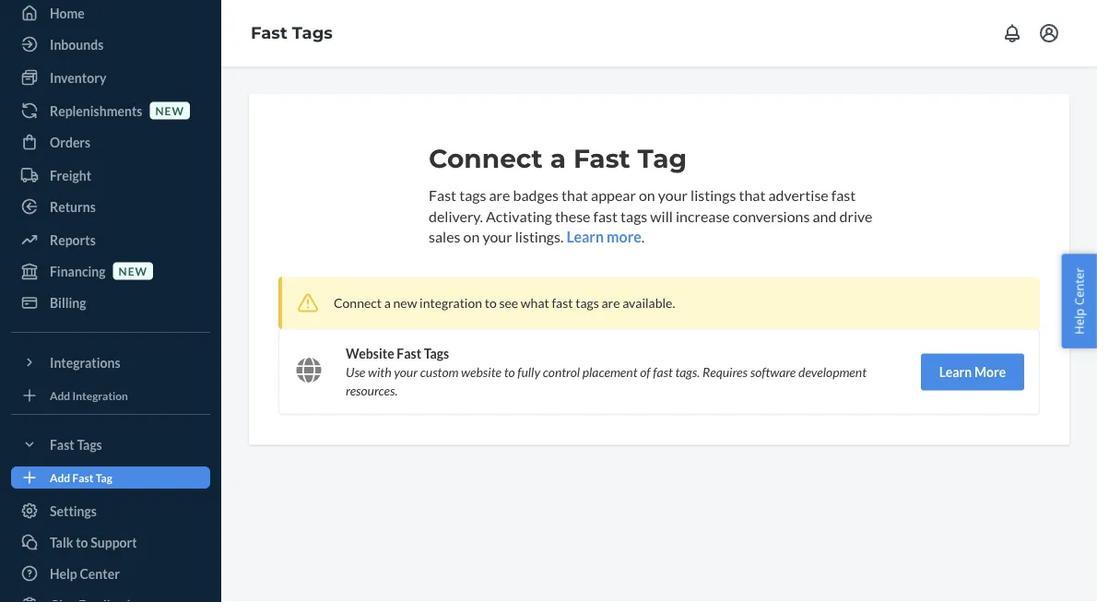 Task type: vqa. For each thing, say whether or not it's contained in the screenshot.
shipping inside the you must map your shipping service names to flexport service levels if flexport will fulfill orders outside of walmart and amazon (for example ebay, shopify, bigcommerce, etc).
no



Task type: locate. For each thing, give the bounding box(es) containing it.
settings
[[50, 503, 97, 519]]

0 vertical spatial to
[[485, 295, 497, 311]]

a up website
[[384, 295, 391, 311]]

0 horizontal spatial on
[[464, 228, 480, 246]]

0 vertical spatial help
[[1071, 309, 1088, 335]]

add left the integration on the left bottom of the page
[[50, 389, 70, 402]]

1 vertical spatial add
[[50, 471, 70, 484]]

fast
[[251, 23, 288, 43], [574, 143, 631, 174], [429, 186, 457, 204], [397, 346, 422, 362], [50, 437, 74, 452], [72, 471, 94, 484]]

1 horizontal spatial new
[[155, 104, 184, 117]]

help center link
[[11, 559, 210, 589]]

drive
[[840, 207, 873, 225]]

tags up delivery.
[[460, 186, 486, 204]]

learn for learn more
[[940, 364, 972, 380]]

1 horizontal spatial connect
[[429, 143, 543, 174]]

2 horizontal spatial new
[[393, 295, 417, 311]]

are
[[489, 186, 510, 204], [602, 295, 620, 311]]

open notifications image
[[1002, 22, 1024, 44]]

new
[[155, 104, 184, 117], [119, 264, 148, 278], [393, 295, 417, 311]]

a for fast
[[550, 143, 566, 174]]

0 horizontal spatial to
[[76, 535, 88, 550]]

website fast tags use with your custom website to fully control placement of fast tags. requires software development resources.
[[346, 346, 867, 399]]

tags
[[460, 186, 486, 204], [621, 207, 648, 225], [576, 295, 599, 311]]

to left "fully"
[[504, 364, 515, 380]]

2 vertical spatial new
[[393, 295, 417, 311]]

1 vertical spatial a
[[384, 295, 391, 311]]

2 vertical spatial your
[[394, 364, 418, 380]]

tags inside website fast tags use with your custom website to fully control placement of fast tags. requires software development resources.
[[424, 346, 449, 362]]

integration
[[420, 295, 482, 311]]

tag down fast tags dropdown button
[[96, 471, 112, 484]]

your down activating on the top of the page
[[483, 228, 513, 246]]

0 horizontal spatial learn
[[567, 228, 604, 246]]

add
[[50, 389, 70, 402], [50, 471, 70, 484]]

custom
[[420, 364, 459, 380]]

orders link
[[11, 127, 210, 157]]

delivery.
[[429, 207, 483, 225]]

software
[[751, 364, 796, 380]]

see
[[499, 295, 519, 311]]

2 vertical spatial tags
[[77, 437, 102, 452]]

learn for learn more .
[[567, 228, 604, 246]]

on down delivery.
[[464, 228, 480, 246]]

fast tags link
[[251, 23, 333, 43]]

requires
[[703, 364, 748, 380]]

1 vertical spatial to
[[504, 364, 515, 380]]

connect
[[429, 143, 543, 174], [334, 295, 382, 311]]

help
[[1071, 309, 1088, 335], [50, 566, 77, 582]]

1 vertical spatial tags
[[424, 346, 449, 362]]

talk
[[50, 535, 73, 550]]

fast up 'drive'
[[832, 186, 856, 204]]

0 vertical spatial your
[[658, 186, 688, 204]]

a up badges
[[550, 143, 566, 174]]

0 horizontal spatial tags
[[460, 186, 486, 204]]

learn left the more
[[940, 364, 972, 380]]

add integration link
[[11, 385, 210, 407]]

fast
[[832, 186, 856, 204], [594, 207, 618, 225], [552, 295, 573, 311], [653, 364, 673, 380]]

control
[[543, 364, 580, 380]]

home link
[[11, 0, 210, 28]]

your up will
[[658, 186, 688, 204]]

billing link
[[11, 288, 210, 317]]

0 horizontal spatial a
[[384, 295, 391, 311]]

add up 'settings'
[[50, 471, 70, 484]]

1 vertical spatial center
[[80, 566, 120, 582]]

returns
[[50, 199, 96, 214]]

1 horizontal spatial on
[[639, 186, 656, 204]]

2 horizontal spatial tags
[[424, 346, 449, 362]]

1 horizontal spatial tags
[[576, 295, 599, 311]]

1 horizontal spatial are
[[602, 295, 620, 311]]

new down reports link
[[119, 264, 148, 278]]

to inside button
[[76, 535, 88, 550]]

appear
[[591, 186, 636, 204]]

0 vertical spatial fast tags
[[251, 23, 333, 43]]

1 vertical spatial tags
[[621, 207, 648, 225]]

your right with
[[394, 364, 418, 380]]

0 vertical spatial a
[[550, 143, 566, 174]]

1 horizontal spatial help center
[[1071, 268, 1088, 335]]

new left integration
[[393, 295, 417, 311]]

center
[[1071, 268, 1088, 305], [80, 566, 120, 582]]

new up orders link on the left of the page
[[155, 104, 184, 117]]

0 horizontal spatial tag
[[96, 471, 112, 484]]

1 vertical spatial help center
[[50, 566, 120, 582]]

settings link
[[11, 496, 210, 526]]

1 vertical spatial connect
[[334, 295, 382, 311]]

fast up learn more . on the right
[[594, 207, 618, 225]]

2 horizontal spatial to
[[504, 364, 515, 380]]

2 vertical spatial to
[[76, 535, 88, 550]]

1 that from the left
[[562, 186, 589, 204]]

0 vertical spatial new
[[155, 104, 184, 117]]

talk to support
[[50, 535, 137, 550]]

0 horizontal spatial that
[[562, 186, 589, 204]]

website
[[346, 346, 394, 362]]

1 horizontal spatial to
[[485, 295, 497, 311]]

0 horizontal spatial help center
[[50, 566, 120, 582]]

1 horizontal spatial help
[[1071, 309, 1088, 335]]

1 add from the top
[[50, 389, 70, 402]]

1 horizontal spatial that
[[739, 186, 766, 204]]

fast tags inside dropdown button
[[50, 437, 102, 452]]

help center
[[1071, 268, 1088, 335], [50, 566, 120, 582]]

a
[[550, 143, 566, 174], [384, 295, 391, 311]]

on up will
[[639, 186, 656, 204]]

1 vertical spatial new
[[119, 264, 148, 278]]

fast inside website fast tags use with your custom website to fully control placement of fast tags. requires software development resources.
[[397, 346, 422, 362]]

to inside website fast tags use with your custom website to fully control placement of fast tags. requires software development resources.
[[504, 364, 515, 380]]

connect up website
[[334, 295, 382, 311]]

2 add from the top
[[50, 471, 70, 484]]

advertise
[[769, 186, 829, 204]]

0 vertical spatial tags
[[292, 23, 333, 43]]

connect for connect a new integration to see what fast tags are available.
[[334, 295, 382, 311]]

learn
[[567, 228, 604, 246], [940, 364, 972, 380]]

are inside fast tags are badges that appear on your listings that advertise fast delivery. activating these fast tags will increase conversions and drive sales on your listings.
[[489, 186, 510, 204]]

0 vertical spatial connect
[[429, 143, 543, 174]]

0 vertical spatial center
[[1071, 268, 1088, 305]]

fast tags button
[[11, 430, 210, 459]]

1 vertical spatial on
[[464, 228, 480, 246]]

use
[[346, 364, 366, 380]]

0 vertical spatial add
[[50, 389, 70, 402]]

0 vertical spatial are
[[489, 186, 510, 204]]

tags right "what"
[[576, 295, 599, 311]]

tag
[[638, 143, 687, 174], [96, 471, 112, 484]]

your inside website fast tags use with your custom website to fully control placement of fast tags. requires software development resources.
[[394, 364, 418, 380]]

are left available.
[[602, 295, 620, 311]]

1 vertical spatial fast tags
[[50, 437, 102, 452]]

add fast tag
[[50, 471, 112, 484]]

tag up will
[[638, 143, 687, 174]]

learn more .
[[567, 228, 645, 246]]

help center inside button
[[1071, 268, 1088, 335]]

fast tags
[[251, 23, 333, 43], [50, 437, 102, 452]]

tags
[[292, 23, 333, 43], [424, 346, 449, 362], [77, 437, 102, 452]]

your
[[658, 186, 688, 204], [483, 228, 513, 246], [394, 364, 418, 380]]

2 horizontal spatial tags
[[621, 207, 648, 225]]

website
[[461, 364, 502, 380]]

learn inside button
[[940, 364, 972, 380]]

to
[[485, 295, 497, 311], [504, 364, 515, 380], [76, 535, 88, 550]]

returns link
[[11, 192, 210, 221]]

with
[[368, 364, 392, 380]]

0 horizontal spatial fast tags
[[50, 437, 102, 452]]

0 vertical spatial learn
[[567, 228, 604, 246]]

talk to support button
[[11, 528, 210, 557]]

tags.
[[676, 364, 700, 380]]

that up 'conversions'
[[739, 186, 766, 204]]

fast right of
[[653, 364, 673, 380]]

that up these
[[562, 186, 589, 204]]

new for financing
[[119, 264, 148, 278]]

0 horizontal spatial help
[[50, 566, 77, 582]]

inventory link
[[11, 63, 210, 92]]

2 that from the left
[[739, 186, 766, 204]]

0 horizontal spatial new
[[119, 264, 148, 278]]

to left see
[[485, 295, 497, 311]]

support
[[91, 535, 137, 550]]

0 horizontal spatial tags
[[77, 437, 102, 452]]

1 horizontal spatial your
[[483, 228, 513, 246]]

0 horizontal spatial your
[[394, 364, 418, 380]]

learn down these
[[567, 228, 604, 246]]

help center button
[[1062, 254, 1098, 349]]

connect a new integration to see what fast tags are available.
[[334, 295, 676, 311]]

2 horizontal spatial your
[[658, 186, 688, 204]]

0 horizontal spatial connect
[[334, 295, 382, 311]]

orders
[[50, 134, 91, 150]]

1 horizontal spatial tags
[[292, 23, 333, 43]]

1 horizontal spatial center
[[1071, 268, 1088, 305]]

0 horizontal spatial are
[[489, 186, 510, 204]]

on
[[639, 186, 656, 204], [464, 228, 480, 246]]

of
[[640, 364, 651, 380]]

0 vertical spatial help center
[[1071, 268, 1088, 335]]

open account menu image
[[1039, 22, 1061, 44]]

freight link
[[11, 161, 210, 190]]

connect up badges
[[429, 143, 543, 174]]

1 horizontal spatial learn
[[940, 364, 972, 380]]

0 vertical spatial on
[[639, 186, 656, 204]]

that
[[562, 186, 589, 204], [739, 186, 766, 204]]

to right talk
[[76, 535, 88, 550]]

1 horizontal spatial a
[[550, 143, 566, 174]]

1 vertical spatial learn
[[940, 364, 972, 380]]

tags up .
[[621, 207, 648, 225]]

0 vertical spatial tag
[[638, 143, 687, 174]]

these
[[555, 207, 591, 225]]

are up activating on the top of the page
[[489, 186, 510, 204]]

center inside button
[[1071, 268, 1088, 305]]

available.
[[623, 295, 676, 311]]



Task type: describe. For each thing, give the bounding box(es) containing it.
0 vertical spatial tags
[[460, 186, 486, 204]]

1 vertical spatial are
[[602, 295, 620, 311]]

financing
[[50, 263, 106, 279]]

resources.
[[346, 383, 398, 399]]

1 horizontal spatial fast tags
[[251, 23, 333, 43]]

more
[[975, 364, 1007, 380]]

integration
[[72, 389, 128, 402]]

inbounds
[[50, 36, 104, 52]]

fast inside website fast tags use with your custom website to fully control placement of fast tags. requires software development resources.
[[653, 364, 673, 380]]

what
[[521, 295, 549, 311]]

inbounds link
[[11, 30, 210, 59]]

tags inside dropdown button
[[77, 437, 102, 452]]

new for replenishments
[[155, 104, 184, 117]]

listings
[[691, 186, 736, 204]]

.
[[642, 228, 645, 246]]

1 vertical spatial tag
[[96, 471, 112, 484]]

conversions
[[733, 207, 810, 225]]

0 horizontal spatial center
[[80, 566, 120, 582]]

add for add fast tag
[[50, 471, 70, 484]]

integrations
[[50, 355, 120, 370]]

add fast tag link
[[11, 467, 210, 489]]

a for new
[[384, 295, 391, 311]]

2 vertical spatial tags
[[576, 295, 599, 311]]

1 vertical spatial help
[[50, 566, 77, 582]]

fast tags are badges that appear on your listings that advertise fast delivery. activating these fast tags will increase conversions and drive sales on your listings.
[[429, 186, 873, 246]]

connect for connect a fast tag
[[429, 143, 543, 174]]

home
[[50, 5, 85, 21]]

1 vertical spatial your
[[483, 228, 513, 246]]

more
[[607, 228, 642, 246]]

replenishments
[[50, 103, 142, 119]]

fast right "what"
[[552, 295, 573, 311]]

fast inside fast tags are badges that appear on your listings that advertise fast delivery. activating these fast tags will increase conversions and drive sales on your listings.
[[429, 186, 457, 204]]

development
[[799, 364, 867, 380]]

reports link
[[11, 225, 210, 255]]

1 horizontal spatial tag
[[638, 143, 687, 174]]

integrations button
[[11, 348, 210, 377]]

fast inside dropdown button
[[50, 437, 74, 452]]

fully
[[518, 364, 541, 380]]

badges
[[513, 186, 559, 204]]

add for add integration
[[50, 389, 70, 402]]

reports
[[50, 232, 96, 248]]

activating
[[486, 207, 552, 225]]

inventory
[[50, 70, 106, 85]]

billing
[[50, 295, 86, 310]]

increase
[[676, 207, 730, 225]]

learn more button
[[921, 354, 1025, 391]]

help inside button
[[1071, 309, 1088, 335]]

placement
[[583, 364, 638, 380]]

connect a fast tag
[[429, 143, 687, 174]]

globe image
[[296, 357, 322, 383]]

freight
[[50, 167, 91, 183]]

listings.
[[515, 228, 564, 246]]

sales
[[429, 228, 461, 246]]

add integration
[[50, 389, 128, 402]]

and
[[813, 207, 837, 225]]

learn more button
[[567, 227, 642, 248]]

learn more
[[940, 364, 1007, 380]]

will
[[651, 207, 673, 225]]



